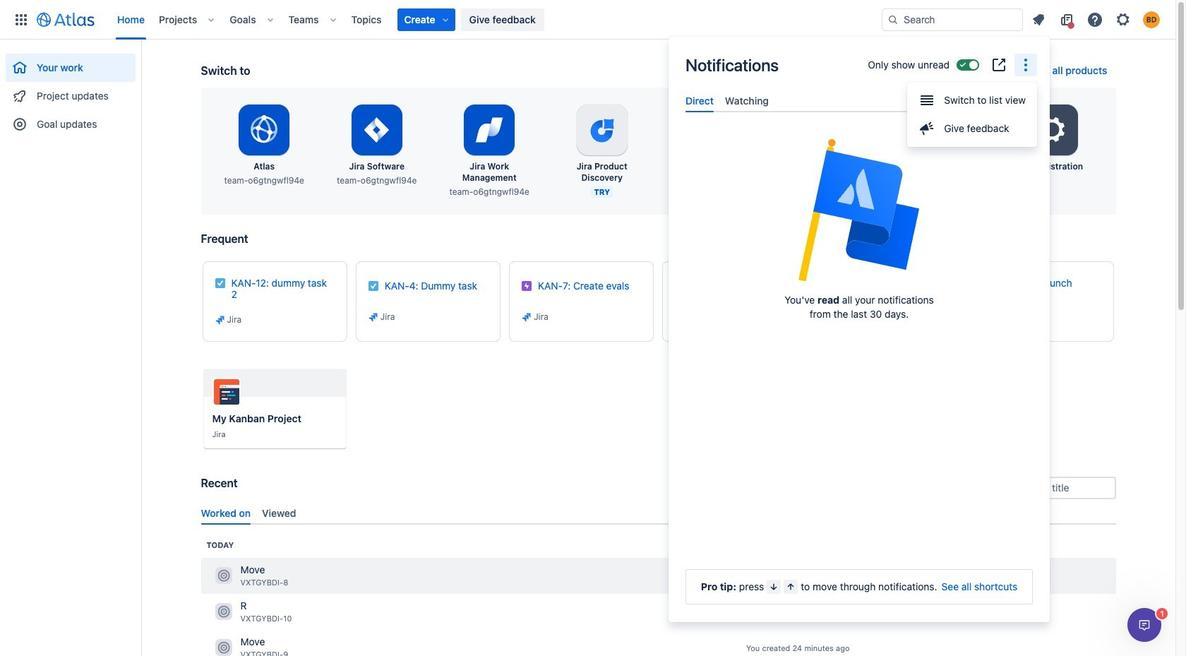 Task type: describe. For each thing, give the bounding box(es) containing it.
tab list inside dialog
[[680, 89, 1039, 112]]

help image
[[1087, 11, 1104, 28]]

2 townsquare image from the top
[[215, 640, 232, 656]]

0 vertical spatial settings image
[[1116, 11, 1132, 28]]

arrow down image
[[769, 581, 780, 593]]

tab panel inside dialog
[[680, 112, 1039, 125]]

1 horizontal spatial dialog
[[1128, 608, 1162, 642]]

account image
[[1144, 11, 1161, 28]]

open notifications in a new tab image
[[991, 57, 1008, 73]]

1 townsquare image from the top
[[215, 568, 232, 585]]

1 vertical spatial tab list
[[195, 501, 1122, 525]]

1 horizontal spatial group
[[908, 82, 1038, 147]]

arrow up image
[[786, 581, 797, 593]]

0 horizontal spatial dialog
[[669, 37, 1051, 622]]

more image
[[1018, 57, 1035, 73]]

Search field
[[882, 8, 1024, 31]]



Task type: locate. For each thing, give the bounding box(es) containing it.
Filter by title field
[[992, 478, 1115, 498]]

0 horizontal spatial group
[[6, 40, 136, 143]]

townsquare image
[[215, 568, 232, 585], [215, 640, 232, 656]]

group
[[6, 40, 136, 143], [908, 82, 1038, 147]]

townsquare image
[[215, 604, 232, 621]]

switch to... image
[[13, 11, 30, 28]]

1 vertical spatial settings image
[[1036, 113, 1070, 147]]

1 horizontal spatial settings image
[[1116, 11, 1132, 28]]

jira image
[[368, 312, 379, 323], [521, 312, 533, 323], [214, 314, 226, 326], [829, 314, 840, 326]]

None search field
[[882, 8, 1024, 31]]

0 vertical spatial tab list
[[680, 89, 1039, 112]]

jira image
[[368, 312, 379, 323], [521, 312, 533, 323], [214, 314, 226, 326], [829, 314, 840, 326]]

settings image
[[924, 113, 957, 147]]

0 horizontal spatial settings image
[[1036, 113, 1070, 147]]

tab list
[[680, 89, 1039, 112], [195, 501, 1122, 525]]

notifications image
[[1031, 11, 1048, 28]]

1 vertical spatial townsquare image
[[215, 640, 232, 656]]

settings image
[[1116, 11, 1132, 28], [1036, 113, 1070, 147]]

banner
[[0, 0, 1176, 40]]

tab panel
[[680, 112, 1039, 125]]

townsquare image down townsquare image at the left bottom of the page
[[215, 640, 232, 656]]

heading
[[207, 540, 234, 551]]

0 vertical spatial townsquare image
[[215, 568, 232, 585]]

top element
[[8, 0, 882, 39]]

dialog
[[669, 37, 1051, 622], [1128, 608, 1162, 642]]

townsquare image up townsquare image at the left bottom of the page
[[215, 568, 232, 585]]

search image
[[888, 14, 899, 25]]



Task type: vqa. For each thing, say whether or not it's contained in the screenshot.
1st settings icon from right
no



